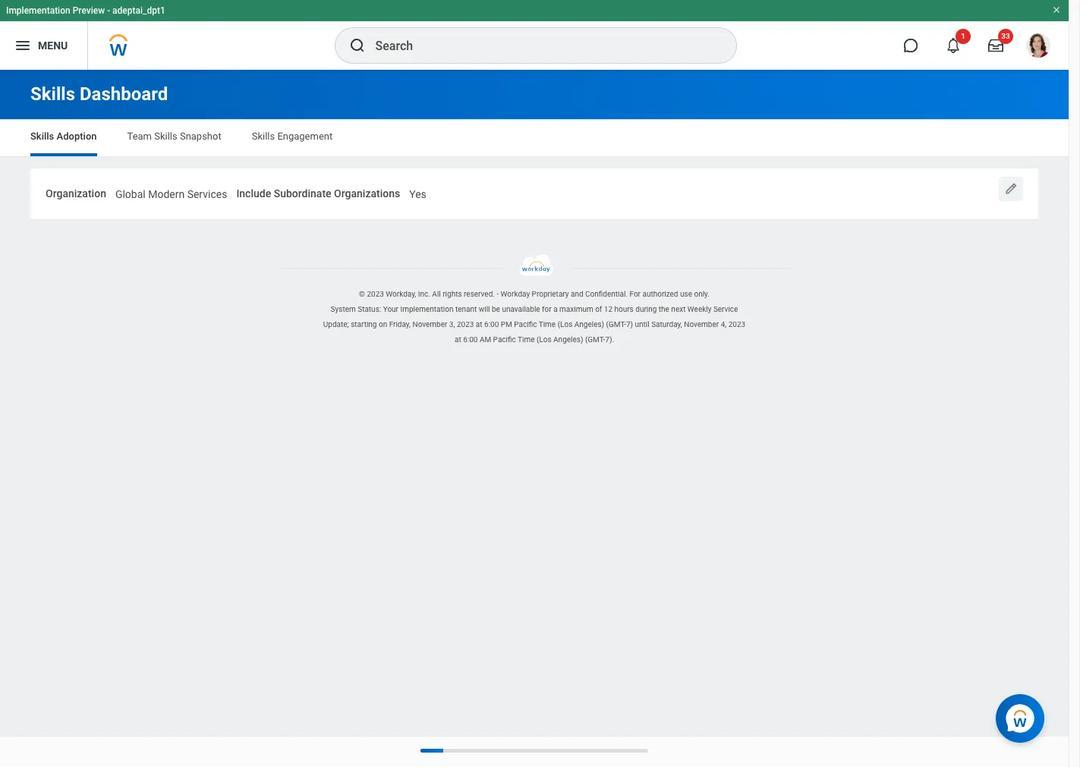 Task type: describe. For each thing, give the bounding box(es) containing it.
tenant
[[456, 305, 477, 313]]

skills engagement
[[252, 131, 333, 142]]

team skills snapshot
[[127, 131, 221, 142]]

rights
[[443, 290, 462, 298]]

snapshot
[[180, 131, 221, 142]]

tab list inside skills dashboard 'main content'
[[15, 120, 1054, 156]]

0 horizontal spatial 6:00
[[463, 335, 478, 344]]

engagement
[[277, 131, 333, 142]]

1 vertical spatial at
[[455, 335, 461, 344]]

reserved.
[[464, 290, 495, 298]]

menu banner
[[0, 0, 1069, 70]]

Global Modern Services text field
[[115, 179, 227, 206]]

include subordinate organizations
[[236, 188, 400, 200]]

menu button
[[0, 21, 88, 70]]

subordinate
[[274, 188, 331, 200]]

your
[[383, 305, 399, 313]]

inbox large image
[[989, 38, 1004, 53]]

services
[[187, 188, 227, 200]]

1 horizontal spatial at
[[476, 320, 483, 329]]

2 november from the left
[[684, 320, 719, 329]]

1 vertical spatial pacific
[[493, 335, 516, 344]]

for
[[630, 290, 641, 298]]

1 button
[[937, 29, 971, 62]]

and
[[571, 290, 584, 298]]

unavailable
[[502, 305, 540, 313]]

modern
[[148, 188, 185, 200]]

include subordinate organizations element
[[409, 178, 427, 206]]

team
[[127, 131, 152, 142]]

skills dashboard
[[30, 84, 168, 105]]

include
[[236, 188, 271, 200]]

hours
[[615, 305, 634, 313]]

confidential.
[[585, 290, 628, 298]]

skills right team
[[154, 131, 177, 142]]

of
[[595, 305, 602, 313]]

status:
[[358, 305, 381, 313]]

implementation inside © 2023 workday, inc. all rights reserved. - workday proprietary and confidential. for authorized use only. system status: your implementation tenant will be unavailable for a maximum of 12 hours during the next weekly service update; starting on friday, november 3, 2023 at 6:00 pm pacific time (los angeles) (gmt-7) until saturday, november 4, 2023 at 6:00 am pacific time (los angeles) (gmt-7).
[[400, 305, 454, 313]]

7)
[[626, 320, 633, 329]]

skills adoption
[[30, 131, 97, 142]]

pm
[[501, 320, 512, 329]]

search image
[[348, 36, 366, 55]]

during
[[636, 305, 657, 313]]

implementation preview -   adeptai_dpt1
[[6, 5, 165, 16]]

global
[[115, 188, 146, 200]]

organizations
[[334, 188, 400, 200]]

skills for skills engagement
[[252, 131, 275, 142]]

7).
[[605, 335, 614, 344]]

footer containing © 2023 workday, inc. all rights reserved. - workday proprietary and confidential. for authorized use only. system status: your implementation tenant will be unavailable for a maximum of 12 hours during the next weekly service update; starting on friday, november 3, 2023 at 6:00 pm pacific time (los angeles) (gmt-7) until saturday, november 4, 2023 at 6:00 am pacific time (los angeles) (gmt-7).
[[0, 254, 1069, 348]]

a
[[554, 305, 558, 313]]

0 vertical spatial angeles)
[[575, 320, 604, 329]]

the
[[659, 305, 670, 313]]

0 horizontal spatial time
[[518, 335, 535, 344]]

1 horizontal spatial (gmt-
[[606, 320, 626, 329]]

1 horizontal spatial 2023
[[457, 320, 474, 329]]

2 horizontal spatial 2023
[[729, 320, 746, 329]]

© 2023 workday, inc. all rights reserved. - workday proprietary and confidential. for authorized use only. system status: your implementation tenant will be unavailable for a maximum of 12 hours during the next weekly service update; starting on friday, november 3, 2023 at 6:00 pm pacific time (los angeles) (gmt-7) until saturday, november 4, 2023 at 6:00 am pacific time (los angeles) (gmt-7).
[[323, 290, 746, 344]]

be
[[492, 305, 500, 313]]

0 horizontal spatial 2023
[[367, 290, 384, 298]]

only.
[[694, 290, 710, 298]]

all
[[432, 290, 441, 298]]



Task type: locate. For each thing, give the bounding box(es) containing it.
profile logan mcneil image
[[1027, 33, 1051, 61]]

global modern services
[[115, 188, 227, 200]]

2023 right ©
[[367, 290, 384, 298]]

at down 3,
[[455, 335, 461, 344]]

Yes text field
[[409, 179, 427, 206]]

0 vertical spatial at
[[476, 320, 483, 329]]

pacific
[[514, 320, 537, 329], [493, 335, 516, 344]]

saturday,
[[652, 320, 682, 329]]

1 vertical spatial implementation
[[400, 305, 454, 313]]

workday
[[501, 290, 530, 298]]

skills up skills adoption
[[30, 84, 75, 105]]

©
[[359, 290, 365, 298]]

time down "for"
[[539, 320, 556, 329]]

skills dashboard main content
[[0, 70, 1069, 230]]

Search Workday  search field
[[375, 29, 705, 62]]

november down weekly
[[684, 320, 719, 329]]

at
[[476, 320, 483, 329], [455, 335, 461, 344]]

system
[[331, 305, 356, 313]]

tab list containing skills adoption
[[15, 120, 1054, 156]]

(los down the maximum
[[558, 320, 573, 329]]

weekly
[[688, 305, 712, 313]]

- inside menu banner
[[107, 5, 110, 16]]

2023 right 3,
[[457, 320, 474, 329]]

skills left adoption
[[30, 131, 54, 142]]

0 horizontal spatial implementation
[[6, 5, 70, 16]]

skills for skills dashboard
[[30, 84, 75, 105]]

- inside © 2023 workday, inc. all rights reserved. - workday proprietary and confidential. for authorized use only. system status: your implementation tenant will be unavailable for a maximum of 12 hours during the next weekly service update; starting on friday, november 3, 2023 at 6:00 pm pacific time (los angeles) (gmt-7) until saturday, november 4, 2023 at 6:00 am pacific time (los angeles) (gmt-7).
[[497, 290, 499, 298]]

for
[[542, 305, 552, 313]]

1
[[961, 32, 966, 40]]

6:00 left am
[[463, 335, 478, 344]]

0 horizontal spatial -
[[107, 5, 110, 16]]

0 horizontal spatial at
[[455, 335, 461, 344]]

0 vertical spatial 6:00
[[484, 320, 499, 329]]

0 vertical spatial time
[[539, 320, 556, 329]]

dashboard
[[80, 84, 168, 105]]

proprietary
[[532, 290, 569, 298]]

edit image
[[1004, 181, 1019, 197]]

-
[[107, 5, 110, 16], [497, 290, 499, 298]]

organization
[[46, 188, 106, 200]]

skills for skills adoption
[[30, 131, 54, 142]]

until
[[635, 320, 650, 329]]

3,
[[449, 320, 455, 329]]

use
[[680, 290, 692, 298]]

(los
[[558, 320, 573, 329], [537, 335, 552, 344]]

4,
[[721, 320, 727, 329]]

0 vertical spatial pacific
[[514, 320, 537, 329]]

friday,
[[389, 320, 411, 329]]

angeles)
[[575, 320, 604, 329], [554, 335, 583, 344]]

next
[[671, 305, 686, 313]]

1 vertical spatial (gmt-
[[585, 335, 605, 344]]

adoption
[[57, 131, 97, 142]]

1 vertical spatial -
[[497, 290, 499, 298]]

yes
[[409, 188, 427, 200]]

time down unavailable
[[518, 335, 535, 344]]

time
[[539, 320, 556, 329], [518, 335, 535, 344]]

12
[[604, 305, 613, 313]]

footer
[[0, 254, 1069, 348]]

inc.
[[418, 290, 430, 298]]

angeles) down of
[[575, 320, 604, 329]]

33 button
[[979, 29, 1014, 62]]

skills left engagement
[[252, 131, 275, 142]]

1 horizontal spatial (los
[[558, 320, 573, 329]]

(gmt-
[[606, 320, 626, 329], [585, 335, 605, 344]]

at down will
[[476, 320, 483, 329]]

maximum
[[560, 305, 594, 313]]

6:00 left pm
[[484, 320, 499, 329]]

pacific down unavailable
[[514, 320, 537, 329]]

preview
[[73, 5, 105, 16]]

notifications large image
[[946, 38, 961, 53]]

0 horizontal spatial (los
[[537, 335, 552, 344]]

0 vertical spatial implementation
[[6, 5, 70, 16]]

angeles) down the maximum
[[554, 335, 583, 344]]

1 horizontal spatial implementation
[[400, 305, 454, 313]]

service
[[714, 305, 738, 313]]

0 horizontal spatial november
[[413, 320, 448, 329]]

november
[[413, 320, 448, 329], [684, 320, 719, 329]]

starting
[[351, 320, 377, 329]]

skills
[[30, 84, 75, 105], [30, 131, 54, 142], [154, 131, 177, 142], [252, 131, 275, 142]]

1 horizontal spatial 6:00
[[484, 320, 499, 329]]

update;
[[323, 320, 349, 329]]

1 vertical spatial angeles)
[[554, 335, 583, 344]]

authorized
[[643, 290, 678, 298]]

workday,
[[386, 290, 416, 298]]

november left 3,
[[413, 320, 448, 329]]

on
[[379, 320, 387, 329]]

2023
[[367, 290, 384, 298], [457, 320, 474, 329], [729, 320, 746, 329]]

2023 right 4,
[[729, 320, 746, 329]]

will
[[479, 305, 490, 313]]

- right preview
[[107, 5, 110, 16]]

0 vertical spatial (gmt-
[[606, 320, 626, 329]]

tab list
[[15, 120, 1054, 156]]

1 vertical spatial 6:00
[[463, 335, 478, 344]]

1 vertical spatial (los
[[537, 335, 552, 344]]

implementation inside menu banner
[[6, 5, 70, 16]]

(gmt- down of
[[585, 335, 605, 344]]

pacific down pm
[[493, 335, 516, 344]]

0 vertical spatial (los
[[558, 320, 573, 329]]

am
[[480, 335, 491, 344]]

close environment banner image
[[1052, 5, 1061, 14]]

(gmt- up 7).
[[606, 320, 626, 329]]

- up be
[[497, 290, 499, 298]]

implementation down inc.
[[400, 305, 454, 313]]

implementation up menu dropdown button on the left of the page
[[6, 5, 70, 16]]

1 vertical spatial time
[[518, 335, 535, 344]]

(los down "for"
[[537, 335, 552, 344]]

menu
[[38, 39, 68, 51]]

0 vertical spatial -
[[107, 5, 110, 16]]

1 horizontal spatial time
[[539, 320, 556, 329]]

6:00
[[484, 320, 499, 329], [463, 335, 478, 344]]

adeptai_dpt1
[[112, 5, 165, 16]]

0 horizontal spatial (gmt-
[[585, 335, 605, 344]]

33
[[1002, 32, 1010, 40]]

implementation
[[6, 5, 70, 16], [400, 305, 454, 313]]

1 horizontal spatial -
[[497, 290, 499, 298]]

1 november from the left
[[413, 320, 448, 329]]

1 horizontal spatial november
[[684, 320, 719, 329]]

organization element
[[115, 178, 227, 206]]

justify image
[[14, 36, 32, 55]]



Task type: vqa. For each thing, say whether or not it's contained in the screenshot.
'Select to filter grid data' icon
no



